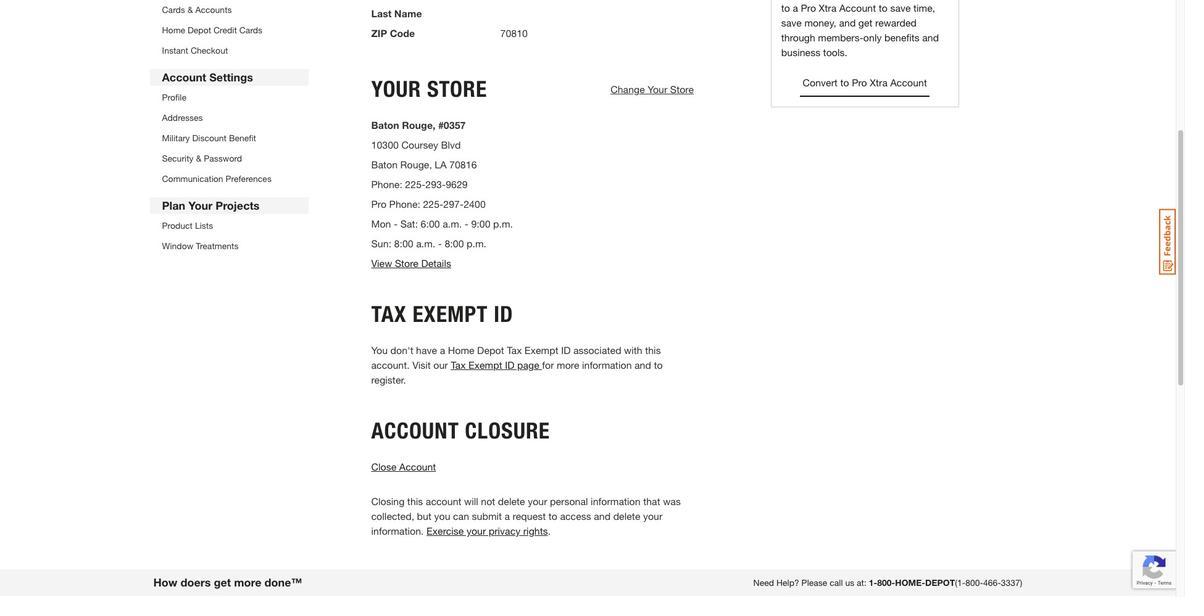 Task type: locate. For each thing, give the bounding box(es) containing it.
1 horizontal spatial tax
[[507, 345, 522, 356]]

lists
[[195, 220, 213, 231]]

your up 'lists'
[[188, 199, 213, 212]]

information left that
[[591, 496, 641, 508]]

privacy
[[489, 526, 521, 537]]

cards left accounts
[[162, 4, 185, 15]]

1 horizontal spatial get
[[859, 17, 873, 28]]

2 baton from the top
[[371, 159, 398, 170]]

0 vertical spatial information
[[582, 359, 632, 371]]

0 vertical spatial exempt
[[525, 345, 559, 356]]

change your store button
[[611, 83, 694, 95]]

money,
[[805, 17, 837, 28]]

0 horizontal spatial cards
[[162, 4, 185, 15]]

account down benefits
[[891, 77, 928, 88]]

p.m. right 9:00
[[493, 218, 513, 230]]

and right benefits
[[923, 31, 939, 43]]

(1-
[[956, 578, 966, 589]]

2 horizontal spatial pro
[[852, 77, 868, 88]]

depot down cards & accounts
[[188, 25, 211, 35]]

1 vertical spatial store
[[395, 258, 419, 269]]

2 8:00 from the left
[[445, 238, 464, 249]]

1 vertical spatial exempt
[[469, 359, 503, 371]]

0 horizontal spatial xtra
[[819, 2, 837, 14]]

1 horizontal spatial your
[[648, 83, 668, 95]]

tax inside you don't have a home depot tax exempt id associated with this account.
[[507, 345, 522, 356]]

0 horizontal spatial get
[[214, 576, 231, 590]]

get right doers
[[214, 576, 231, 590]]

0 vertical spatial save
[[891, 2, 911, 14]]

1 vertical spatial your
[[643, 511, 663, 522]]

p.m. down 9:00
[[467, 238, 487, 249]]

1 vertical spatial a.m.
[[416, 238, 436, 249]]

id inside you don't have a home depot tax exempt id associated with this account.
[[561, 345, 571, 356]]

1-
[[869, 578, 878, 589]]

1 horizontal spatial this
[[645, 345, 661, 356]]

store right view
[[395, 258, 419, 269]]

done™
[[265, 576, 302, 590]]

p.m.
[[493, 218, 513, 230], [467, 238, 487, 249]]

with
[[624, 345, 643, 356]]

pro up the money,
[[801, 2, 816, 14]]

information down associated in the bottom of the page
[[582, 359, 632, 371]]

information.
[[371, 526, 424, 537]]

change your store
[[611, 83, 694, 95]]

0 vertical spatial rouge,
[[402, 119, 436, 131]]

not
[[481, 496, 496, 508]]

depot
[[188, 25, 211, 35], [477, 345, 504, 356]]

1 vertical spatial 225-
[[423, 198, 444, 210]]

phone: down 10300
[[371, 178, 403, 190]]

store right change
[[671, 83, 694, 95]]

password
[[204, 153, 242, 164]]

pro up mon
[[371, 198, 387, 210]]

0 horizontal spatial save
[[782, 17, 802, 28]]

1 vertical spatial your
[[188, 199, 213, 212]]

1 horizontal spatial p.m.
[[493, 218, 513, 230]]

exempt
[[525, 345, 559, 356], [469, 359, 503, 371]]

a.m. down "297-"
[[443, 218, 462, 230]]

security
[[162, 153, 194, 164]]

id
[[494, 301, 514, 328], [561, 345, 571, 356], [505, 359, 515, 371]]

& left accounts
[[188, 4, 193, 15]]

rouge, down 10300 coursey blvd
[[401, 159, 432, 170]]

0 vertical spatial depot
[[188, 25, 211, 35]]

how doers get more done™
[[153, 576, 302, 590]]

call
[[830, 578, 843, 589]]

mon - sat: 6:00 a.m. - 9:00 p.m.
[[371, 218, 513, 230]]

0 vertical spatial more
[[557, 359, 580, 371]]

0 horizontal spatial &
[[188, 4, 193, 15]]

baton for your
[[371, 159, 398, 170]]

save
[[891, 2, 911, 14], [782, 17, 802, 28]]

discount
[[192, 133, 227, 143]]

0 vertical spatial delete
[[498, 496, 525, 508]]

doers
[[181, 576, 211, 590]]

id left page
[[505, 359, 515, 371]]

access
[[560, 511, 591, 522]]

rewarded
[[876, 17, 917, 28]]

your store
[[371, 76, 487, 103]]

1 vertical spatial xtra
[[870, 77, 888, 88]]

how
[[153, 576, 178, 590]]

0 horizontal spatial pro
[[371, 198, 387, 210]]

297-
[[444, 198, 464, 210]]

baton rouge, #0357
[[371, 119, 466, 131]]

zip code
[[371, 27, 415, 39]]

depot
[[926, 578, 956, 589]]

delete up request
[[498, 496, 525, 508]]

0 vertical spatial your
[[528, 496, 548, 508]]

benefits
[[885, 31, 920, 43]]

collected,
[[371, 511, 414, 522]]

exercise your privacy rights .
[[427, 526, 551, 537]]

view store details
[[371, 258, 451, 269]]

security & password link
[[162, 153, 242, 164]]

account inside button
[[891, 77, 928, 88]]

1 horizontal spatial 8:00
[[445, 238, 464, 249]]

don't
[[391, 345, 414, 356]]

to inside button
[[841, 77, 850, 88]]

and down with
[[635, 359, 652, 371]]

phone: up sat:
[[389, 198, 421, 210]]

product lists
[[162, 220, 213, 231]]

0 vertical spatial id
[[494, 301, 514, 328]]

cards right credit
[[239, 25, 263, 35]]

0 horizontal spatial your
[[188, 199, 213, 212]]

exempt left page
[[469, 359, 503, 371]]

tax right our
[[451, 359, 466, 371]]

0 vertical spatial pro
[[801, 2, 816, 14]]

1 vertical spatial rouge,
[[401, 159, 432, 170]]

and right "access"
[[594, 511, 611, 522]]

your down the submit
[[467, 526, 486, 537]]

store
[[671, 83, 694, 95], [395, 258, 419, 269]]

70816
[[450, 159, 477, 170]]

0 horizontal spatial p.m.
[[467, 238, 487, 249]]

close
[[371, 461, 397, 473]]

id up you don't have a home depot tax exempt id associated with this account.
[[494, 301, 514, 328]]

2 horizontal spatial -
[[465, 218, 469, 230]]

for more information and to register.
[[371, 359, 663, 386]]

225-
[[405, 178, 426, 190], [423, 198, 444, 210]]

a.m.
[[443, 218, 462, 230], [416, 238, 436, 249]]

0 horizontal spatial this
[[408, 496, 423, 508]]

2 vertical spatial pro
[[371, 198, 387, 210]]

account
[[426, 496, 462, 508]]

1 vertical spatial depot
[[477, 345, 504, 356]]

associated
[[574, 345, 622, 356]]

1 vertical spatial this
[[408, 496, 423, 508]]

0 vertical spatial a
[[440, 345, 445, 356]]

account up 'only'
[[840, 2, 876, 14]]

1 baton from the top
[[371, 119, 399, 131]]

more right the for
[[557, 359, 580, 371]]

your
[[648, 83, 668, 95], [188, 199, 213, 212]]

0 horizontal spatial 800-
[[878, 578, 896, 589]]

xtra
[[819, 2, 837, 14], [870, 77, 888, 88]]

id left associated in the bottom of the page
[[561, 345, 571, 356]]

8:00 down sat:
[[394, 238, 414, 249]]

1 vertical spatial a
[[505, 511, 510, 522]]

1 horizontal spatial more
[[557, 359, 580, 371]]

1 vertical spatial &
[[196, 153, 202, 164]]

get up 'only'
[[859, 17, 873, 28]]

personal
[[550, 496, 588, 508]]

8:00
[[394, 238, 414, 249], [445, 238, 464, 249]]

1 vertical spatial id
[[561, 345, 571, 356]]

0 vertical spatial get
[[859, 17, 873, 28]]

1 horizontal spatial a
[[505, 511, 510, 522]]

1 horizontal spatial cards
[[239, 25, 263, 35]]

0 vertical spatial xtra
[[819, 2, 837, 14]]

0 vertical spatial a.m.
[[443, 218, 462, 230]]

home up instant
[[162, 25, 185, 35]]

you don't have a home depot tax exempt id associated with this account.
[[371, 345, 661, 371]]

pro for pro phone: 225-297-2400
[[371, 198, 387, 210]]

instant checkout
[[162, 45, 228, 56]]

1 horizontal spatial depot
[[477, 345, 504, 356]]

tax
[[507, 345, 522, 356], [451, 359, 466, 371]]

0 vertical spatial this
[[645, 345, 661, 356]]

1 horizontal spatial save
[[891, 2, 911, 14]]

depot up tax exempt id page link
[[477, 345, 504, 356]]

and inside closing this account will not delete your personal information that was collected, but you can submit a request to access and delete your information.
[[594, 511, 611, 522]]

baton down 10300
[[371, 159, 398, 170]]

through
[[782, 31, 816, 43]]

#0357
[[438, 119, 466, 131]]

and
[[840, 17, 856, 28], [923, 31, 939, 43], [635, 359, 652, 371], [594, 511, 611, 522]]

phone:
[[371, 178, 403, 190], [389, 198, 421, 210]]

feedback link image
[[1160, 209, 1176, 275]]

0 vertical spatial &
[[188, 4, 193, 15]]

0 horizontal spatial depot
[[188, 25, 211, 35]]

1 vertical spatial tax
[[451, 359, 466, 371]]

window treatments link
[[162, 241, 239, 251]]

this up the but at the left bottom of page
[[408, 496, 423, 508]]

benefit
[[229, 133, 256, 143]]

home up visit our tax exempt id page
[[448, 345, 475, 356]]

6:00
[[421, 218, 440, 230]]

1 horizontal spatial exempt
[[525, 345, 559, 356]]

your
[[528, 496, 548, 508], [643, 511, 663, 522], [467, 526, 486, 537]]

to inside closing this account will not delete your personal information that was collected, but you can submit a request to access and delete your information.
[[549, 511, 558, 522]]

- down the mon - sat: 6:00 a.m. - 9:00 p.m.
[[438, 238, 442, 249]]

1 horizontal spatial &
[[196, 153, 202, 164]]

this
[[645, 345, 661, 356], [408, 496, 423, 508]]

settings
[[209, 70, 253, 84]]

to inside to save time, save money, and get rewarded through members-only benefits and business tools.
[[879, 2, 888, 14]]

only
[[864, 31, 882, 43]]

that
[[644, 496, 661, 508]]

800- right at:
[[878, 578, 896, 589]]

save up rewarded
[[891, 2, 911, 14]]

save up through
[[782, 17, 802, 28]]

rouge,
[[402, 119, 436, 131], [401, 159, 432, 170]]

8:00 down the mon - sat: 6:00 a.m. - 9:00 p.m.
[[445, 238, 464, 249]]

0 vertical spatial your
[[648, 83, 668, 95]]

communication preferences
[[162, 174, 272, 184]]

rouge, up 'coursey'
[[402, 119, 436, 131]]

225- down baton rouge, la 70816
[[405, 178, 426, 190]]

0 horizontal spatial home
[[162, 25, 185, 35]]

tax up page
[[507, 345, 522, 356]]

treatments
[[196, 241, 239, 251]]

security & password
[[162, 153, 242, 164]]

1 vertical spatial home
[[448, 345, 475, 356]]

a up our
[[440, 345, 445, 356]]

xtra up the money,
[[819, 2, 837, 14]]

1 horizontal spatial xtra
[[870, 77, 888, 88]]

account right close
[[399, 461, 436, 473]]

change
[[611, 83, 645, 95]]

delete right "access"
[[614, 511, 641, 522]]

9629
[[446, 178, 468, 190]]

1 vertical spatial baton
[[371, 159, 398, 170]]

0 horizontal spatial 8:00
[[394, 238, 414, 249]]

800- right depot at the right of page
[[966, 578, 984, 589]]

convert
[[803, 77, 838, 88]]

1 vertical spatial pro
[[852, 77, 868, 88]]

closing this account will not delete your personal information that was collected, but you can submit a request to access and delete your information.
[[371, 496, 681, 537]]

& right the security
[[196, 153, 202, 164]]

home depot credit cards link
[[162, 25, 263, 35]]

0 vertical spatial baton
[[371, 119, 399, 131]]

pro right convert
[[852, 77, 868, 88]]

0 vertical spatial tax
[[507, 345, 522, 356]]

xtra down 'only'
[[870, 77, 888, 88]]

0 horizontal spatial a
[[440, 345, 445, 356]]

1 vertical spatial p.m.
[[467, 238, 487, 249]]

2 horizontal spatial your
[[643, 511, 663, 522]]

your up request
[[528, 496, 548, 508]]

your right change
[[648, 83, 668, 95]]

baton
[[371, 119, 399, 131], [371, 159, 398, 170]]

more inside for more information and to register.
[[557, 359, 580, 371]]

1 horizontal spatial home
[[448, 345, 475, 356]]

checkout
[[191, 45, 228, 56]]

cards & accounts link
[[162, 4, 232, 15]]

1 horizontal spatial pro
[[801, 2, 816, 14]]

a up privacy
[[505, 511, 510, 522]]

more left 'done™'
[[234, 576, 262, 590]]

exempt up the for
[[525, 345, 559, 356]]

1 horizontal spatial 800-
[[966, 578, 984, 589]]

0 horizontal spatial a.m.
[[416, 238, 436, 249]]

your down that
[[643, 511, 663, 522]]

projects
[[216, 199, 260, 212]]

- left 9:00
[[465, 218, 469, 230]]

a.m. down 6:00 at the left top of the page
[[416, 238, 436, 249]]

baton for last
[[371, 119, 399, 131]]

1 horizontal spatial store
[[671, 83, 694, 95]]

baton up 10300
[[371, 119, 399, 131]]

1 vertical spatial information
[[591, 496, 641, 508]]

1 vertical spatial more
[[234, 576, 262, 590]]

this right with
[[645, 345, 661, 356]]

- left sat:
[[394, 218, 398, 230]]

closure
[[465, 418, 550, 445]]

225- down 293-
[[423, 198, 444, 210]]

0 horizontal spatial exempt
[[469, 359, 503, 371]]

pro xtra account
[[801, 2, 876, 14]]

2 vertical spatial your
[[467, 526, 486, 537]]

at:
[[857, 578, 867, 589]]

pro inside button
[[852, 77, 868, 88]]

1 vertical spatial delete
[[614, 511, 641, 522]]

0 vertical spatial 225-
[[405, 178, 426, 190]]



Task type: vqa. For each thing, say whether or not it's contained in the screenshot.


Task type: describe. For each thing, give the bounding box(es) containing it.
tax exempt id page link
[[451, 359, 542, 371]]

profile link
[[162, 92, 186, 103]]

0 vertical spatial home
[[162, 25, 185, 35]]

was
[[663, 496, 681, 508]]

our
[[434, 359, 448, 371]]

mon
[[371, 218, 391, 230]]

cards & accounts
[[162, 4, 232, 15]]

zip
[[371, 27, 387, 39]]

home depot credit cards
[[162, 25, 263, 35]]

0 horizontal spatial delete
[[498, 496, 525, 508]]

sat:
[[401, 218, 418, 230]]

window treatments
[[162, 241, 239, 251]]

military
[[162, 133, 190, 143]]

0 horizontal spatial -
[[394, 218, 398, 230]]

military discount benefit link
[[162, 133, 256, 143]]

70810
[[501, 27, 528, 39]]

this inside you don't have a home depot tax exempt id associated with this account.
[[645, 345, 661, 356]]

page
[[518, 359, 540, 371]]

view store details link
[[371, 258, 451, 269]]

instant checkout link
[[162, 45, 228, 56]]

plan
[[162, 199, 185, 212]]

0 horizontal spatial more
[[234, 576, 262, 590]]

communication
[[162, 174, 223, 184]]

instant
[[162, 45, 188, 56]]

need
[[754, 578, 774, 589]]

pro for pro xtra account
[[801, 2, 816, 14]]

last name
[[371, 7, 422, 19]]

0 horizontal spatial store
[[395, 258, 419, 269]]

your for store
[[648, 83, 668, 95]]

information inside for more information and to register.
[[582, 359, 632, 371]]

1 horizontal spatial a.m.
[[443, 218, 462, 230]]

window
[[162, 241, 193, 251]]

your for projects
[[188, 199, 213, 212]]

visit
[[413, 359, 431, 371]]

293-
[[426, 178, 446, 190]]

closing
[[371, 496, 405, 508]]

blvd
[[441, 139, 461, 151]]

and up members-
[[840, 17, 856, 28]]

1 8:00 from the left
[[394, 238, 414, 249]]

0 vertical spatial store
[[671, 83, 694, 95]]

1 vertical spatial get
[[214, 576, 231, 590]]

phone: 225-293-9629
[[371, 178, 468, 190]]

plan your projects
[[162, 199, 260, 212]]

information inside closing this account will not delete your personal information that was collected, but you can submit a request to access and delete your information.
[[591, 496, 641, 508]]

a inside closing this account will not delete your personal information that was collected, but you can submit a request to access and delete your information.
[[505, 511, 510, 522]]

0 horizontal spatial tax
[[451, 359, 466, 371]]

exercise
[[427, 526, 464, 537]]

have
[[416, 345, 437, 356]]

code
[[390, 27, 415, 39]]

sun: 8:00 a.m. - 8:00 p.m.
[[371, 238, 487, 249]]

1 horizontal spatial your
[[528, 496, 548, 508]]

but
[[417, 511, 432, 522]]

0 vertical spatial p.m.
[[493, 218, 513, 230]]

pro phone: 225-297-2400
[[371, 198, 486, 210]]

us
[[846, 578, 855, 589]]

1 vertical spatial cards
[[239, 25, 263, 35]]

exempt
[[413, 301, 488, 328]]

466-
[[984, 578, 1002, 589]]

.
[[548, 526, 551, 537]]

store
[[427, 76, 487, 103]]

rouge, for name
[[402, 119, 436, 131]]

1 800- from the left
[[878, 578, 896, 589]]

la
[[435, 159, 447, 170]]

coursey
[[402, 139, 438, 151]]

rouge, for store
[[401, 159, 432, 170]]

exempt inside you don't have a home depot tax exempt id associated with this account.
[[525, 345, 559, 356]]

2 800- from the left
[[966, 578, 984, 589]]

convert to pro xtra account button
[[801, 70, 930, 97]]

help?
[[777, 578, 800, 589]]

1 horizontal spatial delete
[[614, 511, 641, 522]]

1 horizontal spatial -
[[438, 238, 442, 249]]

last
[[371, 7, 392, 19]]

need help? please call us at: 1-800-home-depot (1-800-466-3337)
[[754, 578, 1023, 589]]

will
[[464, 496, 479, 508]]

xtra inside convert to pro xtra account button
[[870, 77, 888, 88]]

time,
[[914, 2, 936, 14]]

exercise your privacy rights link
[[427, 526, 548, 537]]

& for security
[[196, 153, 202, 164]]

close account
[[371, 461, 436, 473]]

view
[[371, 258, 392, 269]]

you
[[434, 511, 451, 522]]

& for cards
[[188, 4, 193, 15]]

and inside for more information and to register.
[[635, 359, 652, 371]]

register.
[[371, 374, 406, 386]]

home inside you don't have a home depot tax exempt id associated with this account.
[[448, 345, 475, 356]]

members-
[[818, 31, 864, 43]]

accounts
[[195, 4, 232, 15]]

profile
[[162, 92, 186, 103]]

2 vertical spatial id
[[505, 359, 515, 371]]

depot inside you don't have a home depot tax exempt id associated with this account.
[[477, 345, 504, 356]]

this inside closing this account will not delete your personal information that was collected, but you can submit a request to access and delete your information.
[[408, 496, 423, 508]]

addresses
[[162, 112, 203, 123]]

a inside you don't have a home depot tax exempt id associated with this account.
[[440, 345, 445, 356]]

0 vertical spatial cards
[[162, 4, 185, 15]]

to inside for more information and to register.
[[654, 359, 663, 371]]

1 vertical spatial save
[[782, 17, 802, 28]]

tools.
[[824, 46, 848, 58]]

get inside to save time, save money, and get rewarded through members-only benefits and business tools.
[[859, 17, 873, 28]]

addresses link
[[162, 112, 203, 123]]

to save time, save money, and get rewarded through members-only benefits and business tools.
[[782, 2, 939, 58]]

request
[[513, 511, 546, 522]]

you
[[371, 345, 388, 356]]

0 horizontal spatial your
[[467, 526, 486, 537]]

details
[[421, 258, 451, 269]]

1 vertical spatial phone:
[[389, 198, 421, 210]]

preferences
[[226, 174, 272, 184]]

account up "profile" link
[[162, 70, 206, 84]]

product
[[162, 220, 193, 231]]

please
[[802, 578, 828, 589]]

account.
[[371, 359, 410, 371]]

account settings
[[162, 70, 253, 84]]

rights
[[524, 526, 548, 537]]

10300
[[371, 139, 399, 151]]

0 vertical spatial phone:
[[371, 178, 403, 190]]



